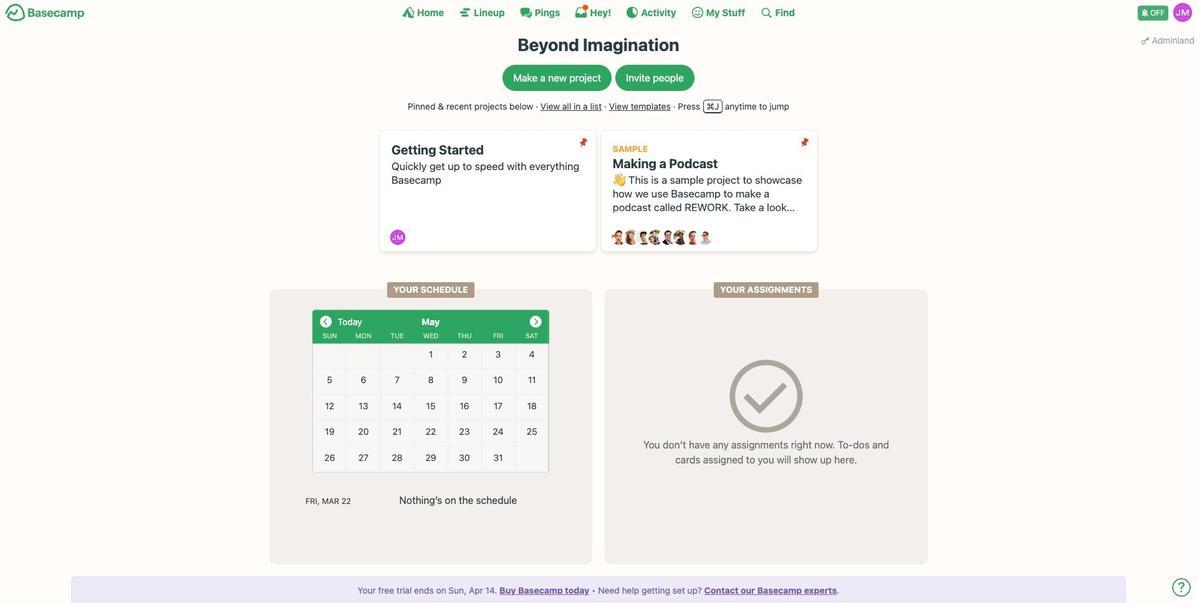 Task type: describe. For each thing, give the bounding box(es) containing it.
jer mill image
[[391, 230, 406, 245]]

josh fiske image
[[661, 230, 676, 245]]

nicole katz image
[[674, 230, 689, 245]]

victor cooper image
[[698, 230, 713, 245]]

keyboard shortcut: ⌘ + / image
[[761, 6, 773, 19]]



Task type: vqa. For each thing, say whether or not it's contained in the screenshot.
'Annie Bryan' icon
yes



Task type: locate. For each thing, give the bounding box(es) containing it.
jer mill image
[[1174, 3, 1193, 22]]

jared davis image
[[637, 230, 652, 245]]

switch accounts image
[[5, 3, 85, 22]]

jennifer young image
[[649, 230, 664, 245]]

cheryl walters image
[[624, 230, 639, 245]]

steve marsh image
[[686, 230, 701, 245]]

main element
[[0, 0, 1198, 24]]

annie bryan image
[[612, 230, 627, 245]]



